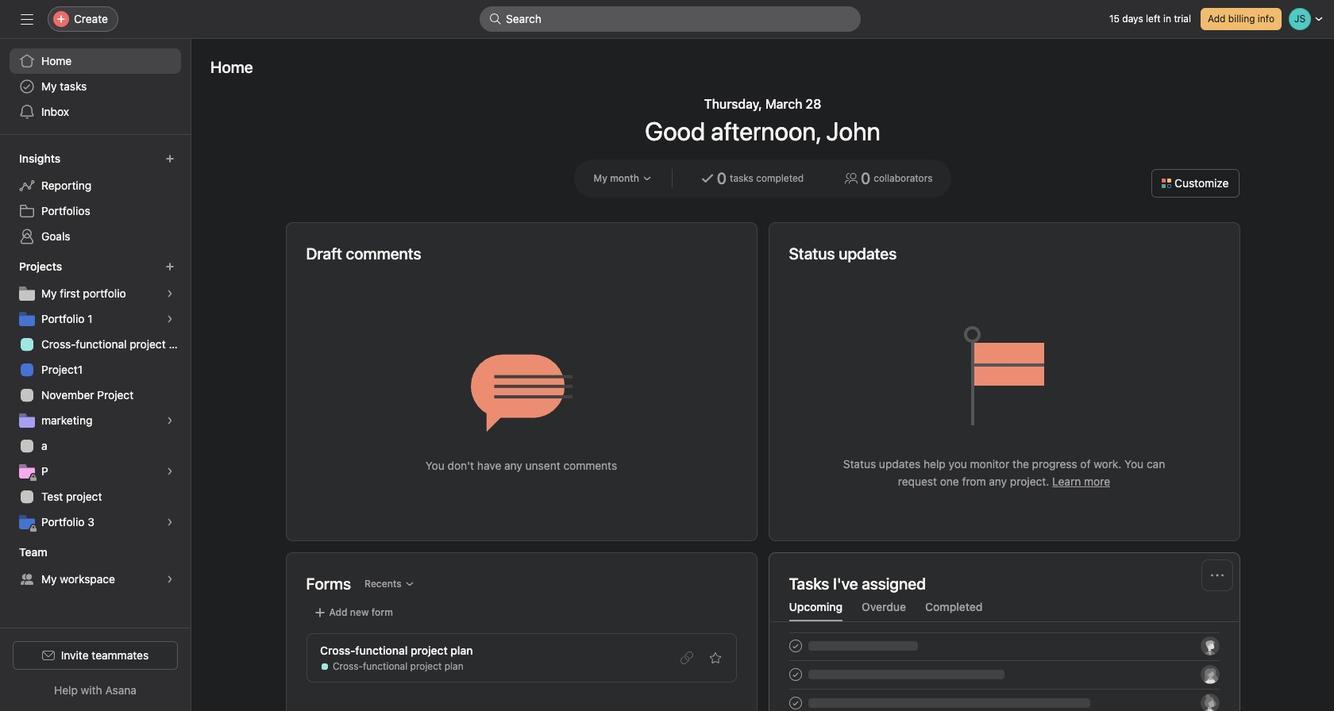 Task type: vqa. For each thing, say whether or not it's contained in the screenshot.
See Details, Portfolio 1 icon
yes



Task type: locate. For each thing, give the bounding box(es) containing it.
see details, marketing image
[[165, 416, 175, 426]]

insights element
[[0, 145, 191, 253]]

see details, portfolio 1 image
[[165, 315, 175, 324]]

hide sidebar image
[[21, 13, 33, 25]]

prominent image
[[489, 13, 502, 25]]

see details, my first portfolio image
[[165, 289, 175, 299]]

list box
[[480, 6, 861, 32]]

teams element
[[0, 539, 191, 596]]

see details, p image
[[165, 467, 175, 477]]

add to favorites image
[[709, 652, 722, 665]]



Task type: describe. For each thing, give the bounding box(es) containing it.
new project or portfolio image
[[165, 262, 175, 272]]

see details, portfolio 3 image
[[165, 518, 175, 528]]

actions image
[[1211, 570, 1224, 582]]

see details, my workspace image
[[165, 575, 175, 585]]

copy form link image
[[680, 652, 693, 665]]

global element
[[0, 39, 191, 134]]

new insights image
[[165, 154, 175, 164]]

projects element
[[0, 253, 191, 539]]



